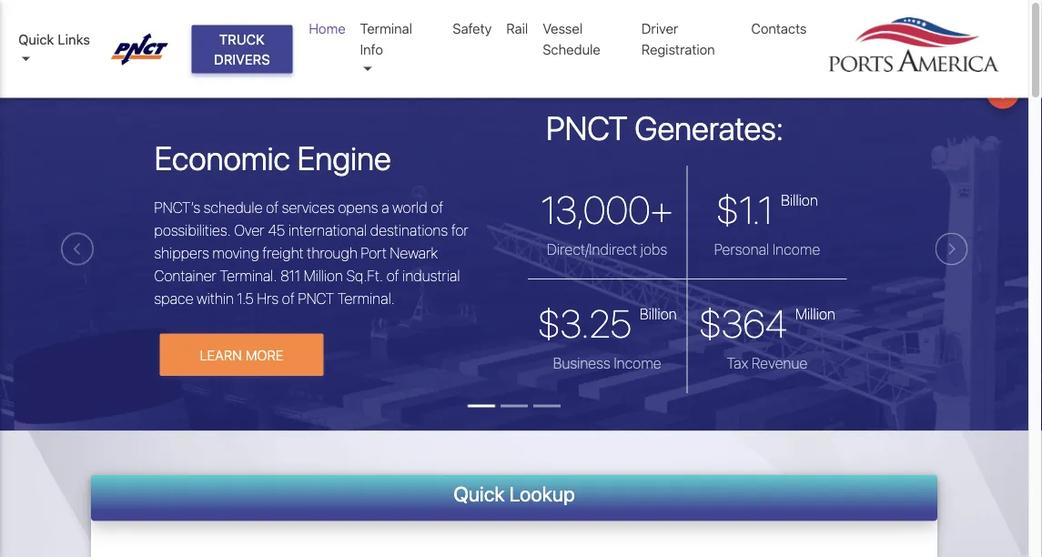 Task type: describe. For each thing, give the bounding box(es) containing it.
international
[[289, 221, 367, 239]]

industrial
[[403, 267, 460, 284]]

business
[[553, 355, 611, 372]]

contacts link
[[744, 11, 814, 46]]

contacts
[[751, 20, 807, 36]]

of right hrs
[[282, 290, 295, 307]]

truck
[[219, 31, 265, 47]]

jobs
[[641, 241, 668, 258]]

personal
[[714, 241, 770, 258]]

direct/indirect
[[547, 241, 637, 258]]

pnct generates:
[[546, 108, 784, 147]]

sq.ft.
[[347, 267, 383, 284]]

million inside $364 million
[[796, 305, 836, 323]]

for
[[451, 221, 469, 239]]

truck drivers
[[214, 31, 270, 67]]

vessel
[[543, 20, 583, 36]]

safety link
[[446, 11, 499, 46]]

billion for $1.1
[[781, 192, 818, 209]]

shippers
[[154, 244, 209, 262]]

truck drivers link
[[192, 25, 293, 73]]

driver registration link
[[635, 11, 744, 66]]

terminal info
[[360, 20, 412, 57]]

info
[[360, 41, 383, 57]]

over
[[234, 221, 265, 239]]

income for $3.25
[[614, 355, 662, 372]]

quick lookup
[[454, 482, 575, 506]]

registration
[[642, 41, 715, 57]]

container
[[154, 267, 217, 284]]

$1.1 billion
[[716, 187, 818, 232]]

hrs
[[257, 290, 279, 307]]

$3.25 billion
[[538, 301, 677, 346]]

pnct's
[[154, 199, 200, 216]]

quick links link
[[18, 28, 94, 69]]

safety
[[453, 20, 492, 36]]

quick links
[[18, 31, 90, 47]]

welcome to port newmark container terminal image
[[0, 67, 1042, 533]]

rail
[[507, 20, 528, 36]]

lookup
[[510, 482, 575, 506]]

newark
[[390, 244, 438, 262]]

45
[[268, 221, 285, 239]]

economic
[[154, 138, 290, 177]]

within
[[197, 290, 234, 307]]

moving
[[213, 244, 259, 262]]

learn more
[[200, 347, 284, 363]]

world
[[392, 199, 427, 216]]

possibilities.
[[154, 221, 231, 239]]

driver registration
[[642, 20, 715, 57]]

destinations
[[370, 221, 448, 239]]

tax
[[727, 355, 749, 372]]

home
[[309, 20, 346, 36]]

pnct inside pnct's schedule of services opens a world of possibilities.                                 over 45 international destinations for shippers moving freight through port newark container terminal.                                 811 million sq.ft. of industrial space within 1.5 hrs of pnct terminal.
[[298, 290, 334, 307]]

of right sq.ft.
[[387, 267, 399, 284]]



Task type: locate. For each thing, give the bounding box(es) containing it.
terminal
[[360, 20, 412, 36]]

1 horizontal spatial million
[[796, 305, 836, 323]]

1 horizontal spatial income
[[773, 241, 821, 258]]

revenue
[[752, 355, 808, 372]]

0 horizontal spatial income
[[614, 355, 662, 372]]

quick
[[18, 31, 54, 47], [454, 482, 505, 506]]

$364
[[699, 301, 788, 346]]

1 vertical spatial million
[[796, 305, 836, 323]]

terminal.
[[220, 267, 277, 284], [338, 290, 395, 307]]

billion for $3.25
[[640, 305, 677, 323]]

business income
[[553, 355, 662, 372]]

pnct
[[546, 108, 628, 147], [298, 290, 334, 307]]

through
[[307, 244, 358, 262]]

0 vertical spatial income
[[773, 241, 821, 258]]

811
[[280, 267, 300, 284]]

learn
[[200, 347, 242, 363]]

$1.1
[[716, 187, 773, 232]]

quick inside quick links 'link'
[[18, 31, 54, 47]]

13,000+
[[541, 187, 673, 232]]

tax revenue
[[727, 355, 808, 372]]

0 horizontal spatial billion
[[640, 305, 677, 323]]

0 horizontal spatial terminal.
[[220, 267, 277, 284]]

pnct's schedule of services opens a world of possibilities.                                 over 45 international destinations for shippers moving freight through port newark container terminal.                                 811 million sq.ft. of industrial space within 1.5 hrs of pnct terminal.
[[154, 199, 469, 307]]

$3.25
[[538, 301, 632, 346]]

income for $1.1
[[773, 241, 821, 258]]

home link
[[302, 11, 353, 46]]

quick left the links on the left of page
[[18, 31, 54, 47]]

1 horizontal spatial quick
[[454, 482, 505, 506]]

1 vertical spatial income
[[614, 355, 662, 372]]

space
[[154, 290, 193, 307]]

income down $1.1 billion
[[773, 241, 821, 258]]

port
[[361, 244, 387, 262]]

drivers
[[214, 51, 270, 67]]

million down through
[[304, 267, 343, 284]]

terminal. down sq.ft.
[[338, 290, 395, 307]]

0 vertical spatial pnct
[[546, 108, 628, 147]]

vessel schedule
[[543, 20, 601, 57]]

terminal. up 1.5
[[220, 267, 277, 284]]

1 vertical spatial terminal.
[[338, 290, 395, 307]]

income
[[773, 241, 821, 258], [614, 355, 662, 372]]

pnct down schedule
[[546, 108, 628, 147]]

0 horizontal spatial quick
[[18, 31, 54, 47]]

engine
[[297, 138, 391, 177]]

million up revenue on the bottom of page
[[796, 305, 836, 323]]

billion right $1.1
[[781, 192, 818, 209]]

1.5
[[237, 290, 254, 307]]

1 vertical spatial billion
[[640, 305, 677, 323]]

of
[[266, 199, 279, 216], [431, 199, 444, 216], [387, 267, 399, 284], [282, 290, 295, 307]]

0 vertical spatial million
[[304, 267, 343, 284]]

vessel schedule link
[[536, 11, 635, 66]]

quick for quick lookup
[[454, 482, 505, 506]]

quick left lookup
[[454, 482, 505, 506]]

income down $3.25 billion
[[614, 355, 662, 372]]

personal income
[[714, 241, 821, 258]]

links
[[58, 31, 90, 47]]

a
[[382, 199, 389, 216]]

generates:
[[635, 108, 784, 147]]

0 vertical spatial billion
[[781, 192, 818, 209]]

13,000+ direct/indirect jobs
[[541, 187, 673, 258]]

0 horizontal spatial million
[[304, 267, 343, 284]]

services
[[282, 199, 335, 216]]

billion inside $3.25 billion
[[640, 305, 677, 323]]

driver
[[642, 20, 679, 36]]

economic engine
[[154, 138, 391, 177]]

schedule
[[543, 41, 601, 57]]

learn more button
[[160, 333, 324, 376]]

of up 45
[[266, 199, 279, 216]]

0 vertical spatial quick
[[18, 31, 54, 47]]

quick for quick links
[[18, 31, 54, 47]]

0 horizontal spatial pnct
[[298, 290, 334, 307]]

million inside pnct's schedule of services opens a world of possibilities.                                 over 45 international destinations for shippers moving freight through port newark container terminal.                                 811 million sq.ft. of industrial space within 1.5 hrs of pnct terminal.
[[304, 267, 343, 284]]

1 vertical spatial quick
[[454, 482, 505, 506]]

schedule
[[204, 199, 263, 216]]

billion inside $1.1 billion
[[781, 192, 818, 209]]

more
[[246, 347, 284, 363]]

1 vertical spatial pnct
[[298, 290, 334, 307]]

1 horizontal spatial billion
[[781, 192, 818, 209]]

of right "world"
[[431, 199, 444, 216]]

1 horizontal spatial pnct
[[546, 108, 628, 147]]

million
[[304, 267, 343, 284], [796, 305, 836, 323]]

freight
[[262, 244, 304, 262]]

terminal info link
[[353, 11, 446, 87]]

1 horizontal spatial terminal.
[[338, 290, 395, 307]]

billion
[[781, 192, 818, 209], [640, 305, 677, 323]]

opens
[[338, 199, 378, 216]]

pnct down 811
[[298, 290, 334, 307]]

billion down jobs
[[640, 305, 677, 323]]

0 vertical spatial terminal.
[[220, 267, 277, 284]]

rail link
[[499, 11, 536, 46]]

$364 million
[[699, 301, 836, 346]]



Task type: vqa. For each thing, say whether or not it's contained in the screenshot.
13,000+
yes



